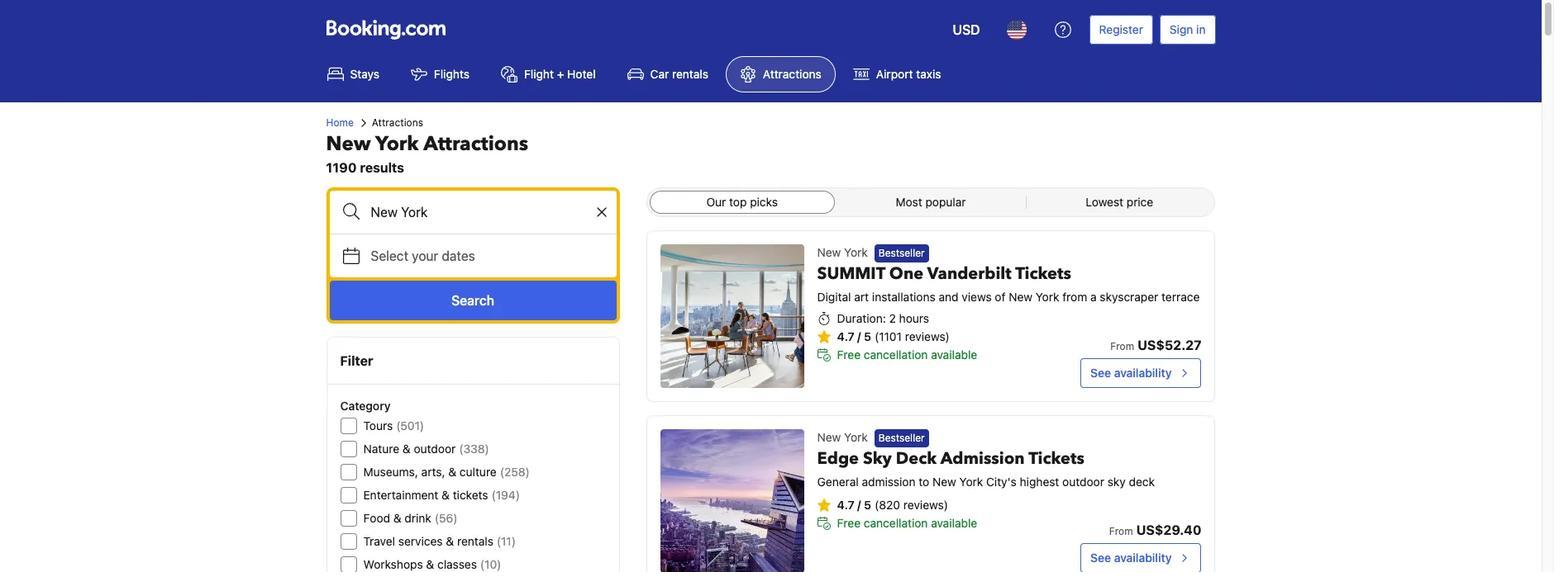 Task type: locate. For each thing, give the bounding box(es) containing it.
0 vertical spatial 4.7
[[837, 330, 854, 344]]

outdoor up arts, at left bottom
[[414, 442, 456, 456]]

1 5 from the top
[[864, 330, 871, 344]]

see for summit one vanderbilt tickets
[[1090, 366, 1111, 380]]

see
[[1090, 366, 1111, 380], [1090, 551, 1111, 565]]

new york for edge
[[817, 431, 868, 445]]

& down travel services & rentals (11)
[[426, 558, 434, 572]]

1 cancellation from the top
[[864, 348, 928, 362]]

1 see availability from the top
[[1090, 366, 1172, 380]]

bestseller up deck
[[879, 433, 925, 445]]

1 see from the top
[[1090, 366, 1111, 380]]

from us$29.40
[[1109, 523, 1202, 538]]

price
[[1127, 195, 1153, 209]]

new inside summit one vanderbilt tickets digital art installations and views of new york from a skyscraper terrace
[[1009, 290, 1033, 304]]

1 horizontal spatial attractions
[[423, 131, 528, 158]]

0 vertical spatial available
[[931, 348, 977, 362]]

5
[[864, 330, 871, 344], [864, 499, 871, 513]]

1 vertical spatial new york
[[817, 431, 868, 445]]

free down general
[[837, 517, 861, 531]]

outdoor left sky
[[1062, 476, 1104, 490]]

2 bestseller from the top
[[879, 433, 925, 445]]

0 vertical spatial rentals
[[672, 67, 708, 81]]

/ left the (820
[[857, 499, 861, 513]]

new
[[326, 131, 371, 158], [817, 246, 841, 260], [1009, 290, 1033, 304], [817, 431, 841, 445], [933, 476, 956, 490]]

from left us$29.40
[[1109, 526, 1133, 538]]

vanderbilt
[[927, 263, 1012, 285]]

1 horizontal spatial outdoor
[[1062, 476, 1104, 490]]

nature
[[363, 442, 399, 456]]

new york attractions 1190 results
[[326, 131, 528, 175]]

city's
[[986, 476, 1017, 490]]

2 / from the top
[[857, 499, 861, 513]]

free cancellation available down "4.7 / 5 (1101 reviews)"
[[837, 348, 977, 362]]

1 vertical spatial see availability
[[1090, 551, 1172, 565]]

lowest price
[[1086, 195, 1153, 209]]

0 vertical spatial reviews)
[[905, 330, 950, 344]]

0 vertical spatial outdoor
[[414, 442, 456, 456]]

2 4.7 from the top
[[837, 499, 854, 513]]

outdoor
[[414, 442, 456, 456], [1062, 476, 1104, 490]]

& for drink
[[393, 512, 401, 526]]

2 vertical spatial attractions
[[423, 131, 528, 158]]

1 vertical spatial reviews)
[[903, 499, 948, 513]]

/ down duration:
[[857, 330, 861, 344]]

& down the (501)
[[402, 442, 411, 456]]

see down from us$29.40
[[1090, 551, 1111, 565]]

bestseller up the one
[[879, 247, 925, 260]]

us$29.40
[[1136, 523, 1202, 538]]

from inside the from us$52.27
[[1111, 341, 1134, 353]]

2 horizontal spatial attractions
[[763, 67, 822, 81]]

entertainment
[[363, 489, 438, 503]]

4.7 / 5 (1101 reviews)
[[837, 330, 950, 344]]

york down "admission"
[[959, 476, 983, 490]]

cancellation
[[864, 348, 928, 362], [864, 517, 928, 531]]

2 availability from the top
[[1114, 551, 1172, 565]]

search button
[[329, 281, 616, 321]]

1 vertical spatial bestseller
[[879, 433, 925, 445]]

1 new york from the top
[[817, 246, 868, 260]]

see down the from us$52.27
[[1090, 366, 1111, 380]]

sign
[[1170, 22, 1193, 36]]

free down duration:
[[837, 348, 861, 362]]

arts,
[[421, 465, 445, 479]]

travel services & rentals (11)
[[363, 535, 516, 549]]

booking.com image
[[326, 20, 445, 40]]

cancellation down 4.7 / 5 (820 reviews)
[[864, 517, 928, 531]]

1 vertical spatial outdoor
[[1062, 476, 1104, 490]]

available down and
[[931, 348, 977, 362]]

2 free cancellation available from the top
[[837, 517, 977, 531]]

/
[[857, 330, 861, 344], [857, 499, 861, 513]]

4.7 down duration:
[[837, 330, 854, 344]]

summit one vanderbilt tickets image
[[660, 245, 804, 389]]

0 vertical spatial availability
[[1114, 366, 1172, 380]]

free cancellation available down 4.7 / 5 (820 reviews)
[[837, 517, 977, 531]]

5 down duration:
[[864, 330, 871, 344]]

0 vertical spatial new york
[[817, 246, 868, 260]]

1 vertical spatial attractions
[[372, 117, 423, 129]]

see availability down the from us$52.27
[[1090, 366, 1172, 380]]

2 see from the top
[[1090, 551, 1111, 565]]

york up results
[[375, 131, 419, 158]]

Where are you going? search field
[[329, 191, 616, 234]]

2 available from the top
[[931, 517, 977, 531]]

rentals
[[672, 67, 708, 81], [457, 535, 493, 549]]

0 vertical spatial 5
[[864, 330, 871, 344]]

bestseller for one
[[879, 247, 925, 260]]

available down edge sky deck admission tickets general admission to new york city's highest outdoor sky deck on the right bottom of page
[[931, 517, 977, 531]]

from
[[1062, 290, 1087, 304]]

new down home
[[326, 131, 371, 158]]

and
[[939, 290, 959, 304]]

see for edge sky deck admission tickets
[[1090, 551, 1111, 565]]

4.7 for 4.7 / 5 (820 reviews)
[[837, 499, 854, 513]]

tours (501)
[[363, 419, 424, 433]]

1 free cancellation available from the top
[[837, 348, 977, 362]]

new inside edge sky deck admission tickets general admission to new york city's highest outdoor sky deck
[[933, 476, 956, 490]]

0 vertical spatial /
[[857, 330, 861, 344]]

availability for edge sky deck admission tickets
[[1114, 551, 1172, 565]]

see availability
[[1090, 366, 1172, 380], [1090, 551, 1172, 565]]

search
[[451, 293, 494, 308]]

attractions link
[[726, 56, 836, 93]]

1 vertical spatial rentals
[[457, 535, 493, 549]]

taxis
[[916, 67, 941, 81]]

0 vertical spatial tickets
[[1015, 263, 1071, 285]]

york
[[375, 131, 419, 158], [844, 246, 868, 260], [1036, 290, 1059, 304], [844, 431, 868, 445], [959, 476, 983, 490]]

flights
[[434, 67, 470, 81]]

1 / from the top
[[857, 330, 861, 344]]

1 availability from the top
[[1114, 366, 1172, 380]]

entertainment & tickets (194)
[[363, 489, 520, 503]]

cancellation down "4.7 / 5 (1101 reviews)"
[[864, 348, 928, 362]]

york inside new york attractions 1190 results
[[375, 131, 419, 158]]

new right to in the bottom right of the page
[[933, 476, 956, 490]]

0 horizontal spatial rentals
[[457, 535, 493, 549]]

rentals right 'car'
[[672, 67, 708, 81]]

& up (56)
[[442, 489, 450, 503]]

5 for (820 reviews)
[[864, 499, 871, 513]]

1 vertical spatial from
[[1109, 526, 1133, 538]]

filter
[[340, 354, 373, 369]]

car rentals link
[[613, 56, 722, 93]]

tickets up from
[[1015, 263, 1071, 285]]

from for summit one vanderbilt tickets
[[1111, 341, 1134, 353]]

4.7 for 4.7 / 5 (1101 reviews)
[[837, 330, 854, 344]]

flight + hotel link
[[487, 56, 610, 93]]

4.7
[[837, 330, 854, 344], [837, 499, 854, 513]]

2 new york from the top
[[817, 431, 868, 445]]

bestseller
[[879, 247, 925, 260], [879, 433, 925, 445]]

& for classes
[[426, 558, 434, 572]]

reviews)
[[905, 330, 950, 344], [903, 499, 948, 513]]

food & drink (56)
[[363, 512, 458, 526]]

1 vertical spatial free
[[837, 517, 861, 531]]

classes
[[437, 558, 477, 572]]

free
[[837, 348, 861, 362], [837, 517, 861, 531]]

availability
[[1114, 366, 1172, 380], [1114, 551, 1172, 565]]

new york up edge
[[817, 431, 868, 445]]

airport taxis link
[[839, 56, 955, 93]]

availability down the from us$52.27
[[1114, 366, 1172, 380]]

nature & outdoor (338)
[[363, 442, 489, 456]]

york left from
[[1036, 290, 1059, 304]]

1 vertical spatial /
[[857, 499, 861, 513]]

1 vertical spatial 4.7
[[837, 499, 854, 513]]

from inside from us$29.40
[[1109, 526, 1133, 538]]

us$52.27
[[1138, 338, 1202, 353]]

free cancellation available
[[837, 348, 977, 362], [837, 517, 977, 531]]

summit one vanderbilt tickets digital art installations and views of new york from a skyscraper terrace
[[817, 263, 1200, 304]]

(194)
[[492, 489, 520, 503]]

0 vertical spatial from
[[1111, 341, 1134, 353]]

home
[[326, 117, 354, 129]]

1 vertical spatial cancellation
[[864, 517, 928, 531]]

from
[[1111, 341, 1134, 353], [1109, 526, 1133, 538]]

1 vertical spatial availability
[[1114, 551, 1172, 565]]

from left the 'us$52.27'
[[1111, 341, 1134, 353]]

availability down from us$29.40
[[1114, 551, 1172, 565]]

new york
[[817, 246, 868, 260], [817, 431, 868, 445]]

0 vertical spatial free cancellation available
[[837, 348, 977, 362]]

rentals up (10)
[[457, 535, 493, 549]]

museums, arts, & culture (258)
[[363, 465, 530, 479]]

home link
[[326, 116, 354, 131]]

see availability down from us$29.40
[[1090, 551, 1172, 565]]

1 bestseller from the top
[[879, 247, 925, 260]]

1 vertical spatial free cancellation available
[[837, 517, 977, 531]]

services
[[398, 535, 443, 549]]

0 vertical spatial see availability
[[1090, 366, 1172, 380]]

5 left the (820
[[864, 499, 871, 513]]

top
[[729, 195, 747, 209]]

0 vertical spatial see
[[1090, 366, 1111, 380]]

& left drink
[[393, 512, 401, 526]]

4.7 down general
[[837, 499, 854, 513]]

1 vertical spatial see
[[1090, 551, 1111, 565]]

0 vertical spatial cancellation
[[864, 348, 928, 362]]

tickets
[[1015, 263, 1071, 285], [1029, 448, 1085, 471]]

1 horizontal spatial rentals
[[672, 67, 708, 81]]

new york up summit
[[817, 246, 868, 260]]

airport
[[876, 67, 913, 81]]

lowest
[[1086, 195, 1123, 209]]

attractions
[[763, 67, 822, 81], [372, 117, 423, 129], [423, 131, 528, 158]]

reviews) down to in the bottom right of the page
[[903, 499, 948, 513]]

results
[[360, 160, 404, 175]]

register link
[[1089, 15, 1153, 45]]

digital
[[817, 290, 851, 304]]

2 5 from the top
[[864, 499, 871, 513]]

&
[[402, 442, 411, 456], [448, 465, 456, 479], [442, 489, 450, 503], [393, 512, 401, 526], [446, 535, 454, 549], [426, 558, 434, 572]]

of
[[995, 290, 1006, 304]]

admission
[[941, 448, 1025, 471]]

select your dates
[[371, 249, 475, 264]]

1 vertical spatial 5
[[864, 499, 871, 513]]

2 see availability from the top
[[1090, 551, 1172, 565]]

tickets
[[453, 489, 488, 503]]

new right of
[[1009, 290, 1033, 304]]

1 4.7 from the top
[[837, 330, 854, 344]]

0 vertical spatial bestseller
[[879, 247, 925, 260]]

0 vertical spatial attractions
[[763, 67, 822, 81]]

0 vertical spatial free
[[837, 348, 861, 362]]

0 horizontal spatial outdoor
[[414, 442, 456, 456]]

1 vertical spatial available
[[931, 517, 977, 531]]

/ for (820
[[857, 499, 861, 513]]

tickets up highest
[[1029, 448, 1085, 471]]

1 vertical spatial tickets
[[1029, 448, 1085, 471]]

reviews) down hours
[[905, 330, 950, 344]]



Task type: vqa. For each thing, say whether or not it's contained in the screenshot.
Small
no



Task type: describe. For each thing, give the bounding box(es) containing it.
deck
[[1129, 476, 1155, 490]]

(56)
[[435, 512, 458, 526]]

dates
[[442, 249, 475, 264]]

& for tickets
[[442, 489, 450, 503]]

from for edge sky deck admission tickets
[[1109, 526, 1133, 538]]

+
[[557, 67, 564, 81]]

edge sky deck admission tickets general admission to new york city's highest outdoor sky deck
[[817, 448, 1155, 490]]

from us$52.27
[[1111, 338, 1202, 353]]

0 horizontal spatial attractions
[[372, 117, 423, 129]]

availability for summit one vanderbilt tickets
[[1114, 366, 1172, 380]]

usd
[[953, 22, 980, 37]]

one
[[889, 263, 924, 285]]

2
[[889, 312, 896, 326]]

(11)
[[497, 535, 516, 549]]

car
[[650, 67, 669, 81]]

5 for (1101 reviews)
[[864, 330, 871, 344]]

to
[[919, 476, 929, 490]]

sign in
[[1170, 22, 1206, 36]]

sign in link
[[1160, 15, 1216, 45]]

edge
[[817, 448, 859, 471]]

views
[[962, 290, 992, 304]]

duration: 2 hours
[[837, 312, 929, 326]]

highest
[[1020, 476, 1059, 490]]

reviews) for 4.7 / 5 (820 reviews)
[[903, 499, 948, 513]]

terrace
[[1162, 290, 1200, 304]]

& right arts, at left bottom
[[448, 465, 456, 479]]

(501)
[[396, 419, 424, 433]]

museums,
[[363, 465, 418, 479]]

deck
[[896, 448, 937, 471]]

new york for summit
[[817, 246, 868, 260]]

your
[[412, 249, 438, 264]]

airport taxis
[[876, 67, 941, 81]]

see availability for edge sky deck admission tickets
[[1090, 551, 1172, 565]]

drink
[[405, 512, 431, 526]]

& for outdoor
[[402, 442, 411, 456]]

culture
[[460, 465, 497, 479]]

stays link
[[313, 56, 393, 93]]

most popular
[[896, 195, 966, 209]]

& down (56)
[[446, 535, 454, 549]]

(820
[[875, 499, 900, 513]]

register
[[1099, 22, 1143, 36]]

see availability for summit one vanderbilt tickets
[[1090, 366, 1172, 380]]

travel
[[363, 535, 395, 549]]

tickets inside edge sky deck admission tickets general admission to new york city's highest outdoor sky deck
[[1029, 448, 1085, 471]]

category
[[340, 399, 391, 413]]

york inside edge sky deck admission tickets general admission to new york city's highest outdoor sky deck
[[959, 476, 983, 490]]

york up summit
[[844, 246, 868, 260]]

installations
[[872, 290, 936, 304]]

new up summit
[[817, 246, 841, 260]]

admission
[[862, 476, 916, 490]]

york up edge
[[844, 431, 868, 445]]

most
[[896, 195, 922, 209]]

2 cancellation from the top
[[864, 517, 928, 531]]

food
[[363, 512, 390, 526]]

2 free from the top
[[837, 517, 861, 531]]

tickets inside summit one vanderbilt tickets digital art installations and views of new york from a skyscraper terrace
[[1015, 263, 1071, 285]]

(1101
[[875, 330, 902, 344]]

4.7 / 5 (820 reviews)
[[837, 499, 948, 513]]

bestseller for sky
[[879, 433, 925, 445]]

summit
[[817, 263, 885, 285]]

usd button
[[943, 10, 990, 50]]

sky
[[1108, 476, 1126, 490]]

(258)
[[500, 465, 530, 479]]

flights link
[[397, 56, 484, 93]]

1190
[[326, 160, 357, 175]]

/ for (1101
[[857, 330, 861, 344]]

workshops & classes (10)
[[363, 558, 501, 572]]

(10)
[[480, 558, 501, 572]]

1 free from the top
[[837, 348, 861, 362]]

car rentals
[[650, 67, 708, 81]]

reviews) for 4.7 / 5 (1101 reviews)
[[905, 330, 950, 344]]

attractions inside new york attractions 1190 results
[[423, 131, 528, 158]]

1 available from the top
[[931, 348, 977, 362]]

new inside new york attractions 1190 results
[[326, 131, 371, 158]]

hours
[[899, 312, 929, 326]]

picks
[[750, 195, 778, 209]]

stays
[[350, 67, 379, 81]]

(338)
[[459, 442, 489, 456]]

popular
[[925, 195, 966, 209]]

edge sky deck admission tickets image
[[660, 430, 804, 573]]

general
[[817, 476, 859, 490]]

new up edge
[[817, 431, 841, 445]]

sky
[[863, 448, 892, 471]]

art
[[854, 290, 869, 304]]

tours
[[363, 419, 393, 433]]

flight
[[524, 67, 554, 81]]

our
[[706, 195, 726, 209]]

hotel
[[567, 67, 596, 81]]

flight + hotel
[[524, 67, 596, 81]]

skyscraper
[[1100, 290, 1158, 304]]

york inside summit one vanderbilt tickets digital art installations and views of new york from a skyscraper terrace
[[1036, 290, 1059, 304]]

workshops
[[363, 558, 423, 572]]

a
[[1090, 290, 1097, 304]]

duration:
[[837, 312, 886, 326]]

in
[[1196, 22, 1206, 36]]

outdoor inside edge sky deck admission tickets general admission to new york city's highest outdoor sky deck
[[1062, 476, 1104, 490]]



